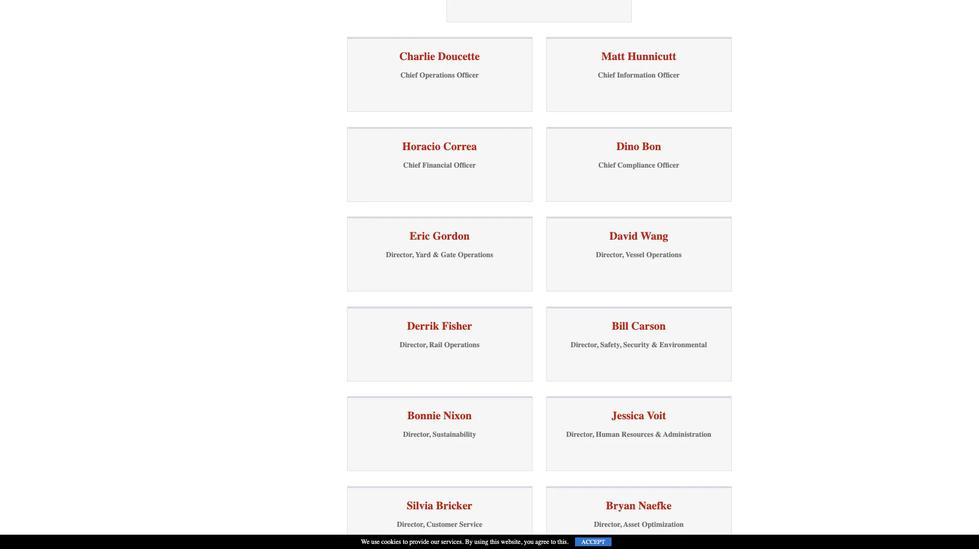 Task type: describe. For each thing, give the bounding box(es) containing it.
charlie doucette option
[[347, 37, 532, 112]]

provide
[[409, 539, 429, 546]]

david
[[610, 230, 638, 243]]

bryan naefke option
[[546, 487, 732, 550]]

director, for david
[[596, 251, 624, 259]]

officer for dino bon
[[657, 161, 679, 170]]

matt hunnicutt
[[601, 50, 676, 63]]

voit
[[647, 410, 666, 423]]

officer for horacio correa
[[454, 161, 476, 170]]

fisher
[[442, 320, 472, 333]]

gordon
[[433, 230, 470, 243]]

chief for horacio
[[403, 161, 421, 170]]

we
[[361, 539, 370, 546]]

website,
[[501, 539, 522, 546]]

bonnie nixon option
[[347, 397, 532, 472]]

information
[[617, 71, 656, 80]]

operations inside derrik fisher option
[[444, 341, 480, 349]]

horacio
[[402, 140, 440, 153]]

director, safety, security & environmental
[[571, 341, 707, 349]]

derrik
[[407, 320, 439, 333]]

customer
[[426, 521, 458, 529]]

jessica voit
[[612, 410, 666, 423]]

sustainability
[[433, 431, 476, 439]]

bonnie
[[407, 410, 441, 423]]

silvia bricker option
[[347, 487, 532, 550]]

jessica
[[612, 410, 644, 423]]

eric
[[410, 230, 430, 243]]

bill
[[612, 320, 629, 333]]

chief for matt
[[598, 71, 615, 80]]

administration
[[663, 431, 711, 439]]

director, for jessica
[[566, 431, 594, 439]]

director, for silvia
[[397, 521, 425, 529]]

director, rail operations
[[400, 341, 480, 349]]

derrik fisher option
[[347, 307, 532, 382]]

chief for charlie
[[400, 71, 418, 80]]

chief for dino
[[598, 161, 616, 170]]

2 to from the left
[[551, 539, 556, 546]]

resources
[[622, 431, 653, 439]]

accept
[[581, 539, 605, 546]]

carson
[[631, 320, 666, 333]]

optimization
[[642, 521, 684, 529]]

director, vessel operations
[[596, 251, 682, 259]]

officer for charlie doucette
[[457, 71, 479, 80]]

matt hunnicutt option
[[546, 37, 732, 112]]

doucette
[[438, 50, 480, 63]]

service
[[459, 521, 482, 529]]

using
[[474, 539, 488, 546]]

director, for bonnie
[[403, 431, 431, 439]]

dino bon option
[[546, 127, 732, 202]]

human
[[596, 431, 620, 439]]

vessel
[[626, 251, 645, 259]]

correa
[[443, 140, 477, 153]]

chief information officer
[[598, 71, 680, 80]]

list box containing charlie doucette
[[347, 37, 732, 550]]

hunnicutt
[[628, 50, 676, 63]]

chief operations officer
[[400, 71, 479, 80]]

financial
[[422, 161, 452, 170]]

silvia bricker
[[407, 500, 472, 513]]

david wang
[[610, 230, 668, 243]]

& for bill
[[651, 341, 658, 349]]

environmental
[[659, 341, 707, 349]]

dino
[[617, 140, 639, 153]]

bonnie nixon
[[407, 410, 472, 423]]

director, for eric
[[386, 251, 414, 259]]

security
[[623, 341, 650, 349]]

cookies
[[381, 539, 401, 546]]

operations inside charlie doucette "option"
[[419, 71, 455, 80]]

dino bon
[[617, 140, 661, 153]]

bill carson
[[612, 320, 666, 333]]



Task type: vqa. For each thing, say whether or not it's contained in the screenshot.
Derrik
yes



Task type: locate. For each thing, give the bounding box(es) containing it.
we use cookies to provide our services. by using this website, you agree to this.
[[361, 539, 569, 546]]

operations down wang
[[646, 251, 682, 259]]

asset
[[623, 521, 640, 529]]

chief down horacio
[[403, 161, 421, 170]]

safety,
[[600, 341, 621, 349]]

1 vertical spatial &
[[651, 341, 658, 349]]

to
[[403, 539, 408, 546], [551, 539, 556, 546]]

naefke
[[638, 500, 672, 513]]

silvia.bricker@lbct.com
[[404, 537, 475, 545]]

director, left safety, on the right
[[571, 341, 598, 349]]

operations right gate in the top of the page
[[458, 251, 493, 259]]

director, customer service
[[397, 521, 482, 529]]

operations down charlie doucette
[[419, 71, 455, 80]]

&
[[433, 251, 439, 259], [651, 341, 658, 349], [655, 431, 661, 439]]

horacio correa
[[402, 140, 477, 153]]

director, for bryan
[[594, 521, 622, 529]]

charlie doucette
[[399, 50, 480, 63]]

officer inside charlie doucette "option"
[[457, 71, 479, 80]]

0 horizontal spatial to
[[403, 539, 408, 546]]

officer down bon
[[657, 161, 679, 170]]

bill carson option
[[546, 307, 732, 382]]

by
[[465, 539, 473, 546]]

1 horizontal spatial to
[[551, 539, 556, 546]]

director, down david
[[596, 251, 624, 259]]

officer for matt hunnicutt
[[658, 71, 680, 80]]

use
[[371, 539, 380, 546]]

director, human resources & administration
[[566, 431, 711, 439]]

director, down derrik
[[400, 341, 427, 349]]

operations down fisher
[[444, 341, 480, 349]]

director,
[[386, 251, 414, 259], [596, 251, 624, 259], [400, 341, 427, 349], [571, 341, 598, 349], [403, 431, 431, 439], [566, 431, 594, 439], [397, 521, 425, 529], [594, 521, 622, 529]]

officer
[[457, 71, 479, 80], [658, 71, 680, 80], [454, 161, 476, 170], [657, 161, 679, 170]]

you
[[524, 539, 534, 546]]

chief inside matt hunnicutt option
[[598, 71, 615, 80]]

director, inside bill carson option
[[571, 341, 598, 349]]

operations inside eric gordon option
[[458, 251, 493, 259]]

to left provide
[[403, 539, 408, 546]]

operations inside david wang option
[[646, 251, 682, 259]]

chief left 'compliance'
[[598, 161, 616, 170]]

director, inside the bryan naefke "option"
[[594, 521, 622, 529]]

& inside eric gordon option
[[433, 251, 439, 259]]

2 vertical spatial &
[[655, 431, 661, 439]]

director, for derrik
[[400, 341, 427, 349]]

charlie
[[399, 50, 435, 63]]

officer inside 'dino bon' option
[[657, 161, 679, 170]]

horacio correa option
[[347, 127, 532, 202]]

director, inside jessica voit option
[[566, 431, 594, 439]]

director, down bonnie
[[403, 431, 431, 439]]

gate
[[441, 251, 456, 259]]

matt
[[601, 50, 625, 63]]

director, inside silvia bricker 'option'
[[397, 521, 425, 529]]

silvia
[[407, 500, 433, 513]]

eric gordon option
[[347, 217, 532, 292]]

& for jessica
[[655, 431, 661, 439]]

director, inside bonnie nixon option
[[403, 431, 431, 439]]

chief down the matt
[[598, 71, 615, 80]]

& right security
[[651, 341, 658, 349]]

& inside bill carson option
[[651, 341, 658, 349]]

compliance
[[617, 161, 655, 170]]

officer inside matt hunnicutt option
[[658, 71, 680, 80]]

services.
[[441, 539, 464, 546]]

chief inside horacio correa option
[[403, 161, 421, 170]]

wang
[[641, 230, 668, 243]]

yard
[[415, 251, 431, 259]]

to left this.
[[551, 539, 556, 546]]

chief
[[400, 71, 418, 80], [598, 71, 615, 80], [403, 161, 421, 170], [598, 161, 616, 170]]

officer down correa
[[454, 161, 476, 170]]

david wang option
[[546, 217, 732, 292]]

1 to from the left
[[403, 539, 408, 546]]

director, for bill
[[571, 341, 598, 349]]

officer down hunnicutt
[[658, 71, 680, 80]]

chief financial officer
[[403, 161, 476, 170]]

nixon
[[443, 410, 472, 423]]

& down voit
[[655, 431, 661, 439]]

bryan naefke
[[606, 500, 672, 513]]

our
[[431, 539, 439, 546]]

chief inside 'dino bon' option
[[598, 161, 616, 170]]

director, inside eric gordon option
[[386, 251, 414, 259]]

director, inside derrik fisher option
[[400, 341, 427, 349]]

bryan
[[606, 500, 636, 513]]

jessica voit option
[[546, 397, 732, 472]]

& inside jessica voit option
[[655, 431, 661, 439]]

list box
[[347, 37, 732, 550]]

accept button
[[575, 538, 612, 547]]

this.
[[558, 539, 569, 546]]

silvia.bricker@lbct.com link
[[404, 537, 475, 550]]

chief inside charlie doucette "option"
[[400, 71, 418, 80]]

director, up provide
[[397, 521, 425, 529]]

derrik fisher
[[407, 320, 472, 333]]

agree
[[535, 539, 549, 546]]

bon
[[642, 140, 661, 153]]

director, sustainability
[[403, 431, 476, 439]]

director, inside david wang option
[[596, 251, 624, 259]]

rail
[[429, 341, 442, 349]]

eric gordon
[[410, 230, 470, 243]]

director, asset optimization
[[594, 521, 684, 529]]

officer down doucette at the left of page
[[457, 71, 479, 80]]

director, left human
[[566, 431, 594, 439]]

director, left yard
[[386, 251, 414, 259]]

0 vertical spatial &
[[433, 251, 439, 259]]

& left gate in the top of the page
[[433, 251, 439, 259]]

operations
[[419, 71, 455, 80], [458, 251, 493, 259], [646, 251, 682, 259], [444, 341, 480, 349]]

director, up accept
[[594, 521, 622, 529]]

officer inside horacio correa option
[[454, 161, 476, 170]]

this
[[490, 539, 499, 546]]

chief down charlie
[[400, 71, 418, 80]]

director, yard & gate operations
[[386, 251, 493, 259]]

chief compliance officer
[[598, 161, 679, 170]]

bricker
[[436, 500, 472, 513]]



